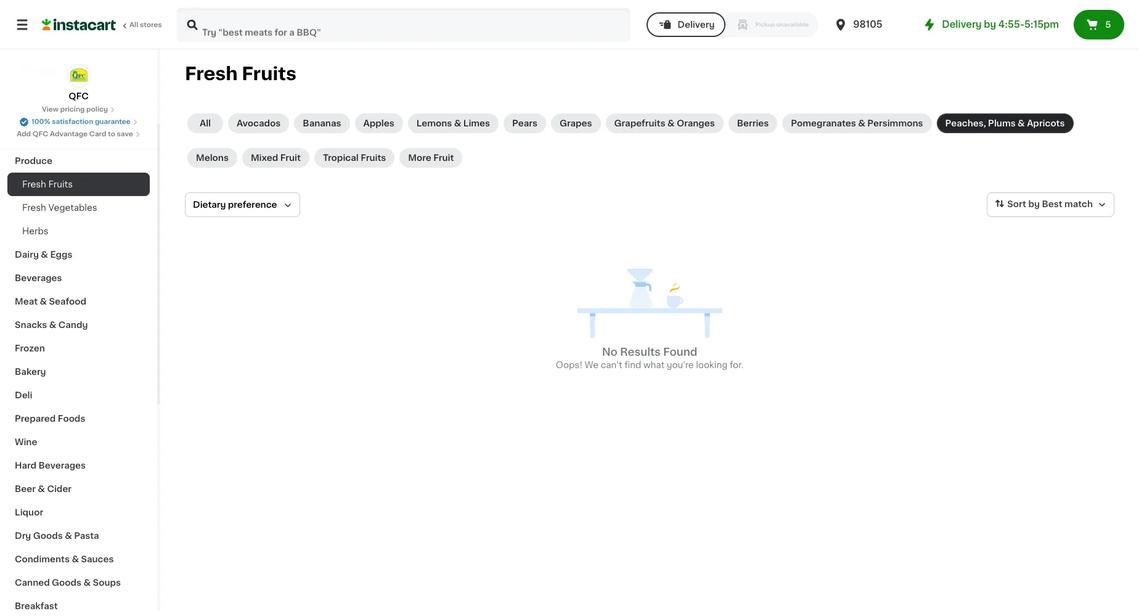 Task type: locate. For each thing, give the bounding box(es) containing it.
0 vertical spatial all
[[130, 22, 138, 28]]

delivery for delivery
[[678, 20, 715, 29]]

& for seafood
[[40, 297, 47, 306]]

limes
[[464, 119, 490, 128]]

by inside field
[[1029, 200, 1040, 209]]

& right "beer"
[[38, 485, 45, 493]]

what
[[644, 361, 665, 369]]

delivery inside 'link'
[[943, 20, 982, 29]]

&
[[454, 119, 462, 128], [668, 119, 675, 128], [859, 119, 866, 128], [1018, 119, 1026, 128], [41, 250, 48, 259], [40, 297, 47, 306], [49, 321, 56, 329], [38, 485, 45, 493], [65, 532, 72, 540], [72, 555, 79, 564], [84, 579, 91, 587]]

more fruit
[[409, 154, 454, 162]]

1 horizontal spatial qfc
[[69, 92, 89, 101]]

delivery inside button
[[678, 20, 715, 29]]

None search field
[[176, 7, 631, 42]]

grapes link
[[551, 113, 601, 133]]

0 horizontal spatial all
[[130, 22, 138, 28]]

1 horizontal spatial by
[[1029, 200, 1040, 209]]

frozen
[[15, 344, 45, 353]]

1 horizontal spatial all
[[200, 119, 211, 128]]

dairy & eggs
[[15, 250, 72, 259]]

by for delivery
[[984, 20, 997, 29]]

by right sort
[[1029, 200, 1040, 209]]

qfc up view pricing policy link
[[69, 92, 89, 101]]

view
[[42, 106, 59, 113]]

fruit right mixed
[[280, 154, 301, 162]]

buy it again
[[35, 41, 87, 50]]

qfc down 100%
[[33, 131, 48, 138]]

0 horizontal spatial qfc
[[33, 131, 48, 138]]

by left '4:55-'
[[984, 20, 997, 29]]

grapefruits & oranges
[[615, 119, 715, 128]]

98105 button
[[834, 7, 908, 42]]

meat
[[15, 297, 38, 306]]

1 vertical spatial fresh
[[22, 180, 46, 189]]

98105
[[854, 20, 883, 29]]

1 fruit from the left
[[280, 154, 301, 162]]

2 horizontal spatial fruits
[[361, 154, 386, 162]]

0 vertical spatial goods
[[33, 532, 63, 540]]

avocados
[[237, 119, 281, 128]]

dry
[[15, 532, 31, 540]]

qfc link
[[67, 64, 90, 102]]

& left candy
[[49, 321, 56, 329]]

advantage
[[50, 131, 88, 138]]

all up the melons link
[[200, 119, 211, 128]]

0 vertical spatial fruits
[[242, 65, 297, 83]]

prepared foods link
[[7, 407, 150, 430]]

& for sauces
[[72, 555, 79, 564]]

delivery for delivery by 4:55-5:15pm
[[943, 20, 982, 29]]

beverages down dairy & eggs
[[15, 274, 62, 282]]

fruits right tropical at left
[[361, 154, 386, 162]]

2 vertical spatial fresh
[[22, 204, 46, 212]]

fresh fruits up fresh vegetables
[[22, 180, 73, 189]]

0 horizontal spatial delivery
[[678, 20, 715, 29]]

canned
[[15, 579, 50, 587]]

it
[[54, 41, 60, 50]]

1 vertical spatial by
[[1029, 200, 1040, 209]]

goods up breakfast link in the left of the page
[[52, 579, 81, 587]]

all left stores
[[130, 22, 138, 28]]

qfc
[[69, 92, 89, 101], [33, 131, 48, 138]]

meat & seafood link
[[7, 290, 150, 313]]

view pricing policy link
[[42, 105, 115, 115]]

frozen link
[[7, 337, 150, 360]]

pears
[[513, 119, 538, 128]]

bakery
[[15, 368, 46, 376]]

& left oranges
[[668, 119, 675, 128]]

no results found oops! we can't find what you're looking for.
[[556, 347, 744, 369]]

stores
[[140, 22, 162, 28]]

dairy
[[15, 250, 39, 259]]

save
[[117, 131, 133, 138]]

bakery link
[[7, 360, 150, 384]]

1 vertical spatial all
[[200, 119, 211, 128]]

& for limes
[[454, 119, 462, 128]]

0 horizontal spatial fresh fruits
[[22, 180, 73, 189]]

by inside 'link'
[[984, 20, 997, 29]]

goods
[[33, 532, 63, 540], [52, 579, 81, 587]]

1 vertical spatial goods
[[52, 579, 81, 587]]

we
[[585, 361, 599, 369]]

0 vertical spatial fresh
[[185, 65, 238, 83]]

pomegranates & persimmons
[[791, 119, 924, 128]]

& right meat
[[40, 297, 47, 306]]

find
[[625, 361, 642, 369]]

goods inside "canned goods & soups" link
[[52, 579, 81, 587]]

fresh for fresh vegetables link
[[22, 204, 46, 212]]

instacart logo image
[[42, 17, 116, 32]]

berries
[[737, 119, 769, 128]]

fresh for 'fresh fruits' link
[[22, 180, 46, 189]]

more fruit link
[[400, 148, 463, 168]]

0 horizontal spatial fruit
[[280, 154, 301, 162]]

dietary preference button
[[185, 192, 300, 217]]

1 vertical spatial fresh fruits
[[22, 180, 73, 189]]

buy it again link
[[7, 33, 150, 58]]

all stores link
[[42, 7, 163, 42]]

fresh
[[185, 65, 238, 83], [22, 180, 46, 189], [22, 204, 46, 212]]

& left sauces
[[72, 555, 79, 564]]

dietary
[[193, 200, 226, 209]]

beverages up cider
[[39, 461, 86, 470]]

pomegranates & persimmons link
[[783, 113, 932, 133]]

1 horizontal spatial fresh fruits
[[185, 65, 297, 83]]

best
[[1043, 200, 1063, 209]]

goods for dry
[[33, 532, 63, 540]]

pricing
[[60, 106, 85, 113]]

peaches, plums & apricots link
[[937, 113, 1074, 133]]

& for cider
[[38, 485, 45, 493]]

fresh up herbs
[[22, 204, 46, 212]]

condiments
[[15, 555, 70, 564]]

& left "persimmons" on the right top of the page
[[859, 119, 866, 128]]

thanksgiving link
[[7, 126, 150, 149]]

to
[[108, 131, 115, 138]]

goods up condiments
[[33, 532, 63, 540]]

0 vertical spatial by
[[984, 20, 997, 29]]

fresh up all "link"
[[185, 65, 238, 83]]

fruits up avocados at the left
[[242, 65, 297, 83]]

snacks & candy
[[15, 321, 88, 329]]

1 horizontal spatial fruit
[[434, 154, 454, 162]]

liquor
[[15, 508, 43, 517]]

apples
[[364, 119, 395, 128]]

qfc logo image
[[67, 64, 90, 88]]

& left limes
[[454, 119, 462, 128]]

2 vertical spatial fruits
[[48, 180, 73, 189]]

oops!
[[556, 361, 583, 369]]

1 horizontal spatial delivery
[[943, 20, 982, 29]]

goods inside dry goods & pasta link
[[33, 532, 63, 540]]

1 vertical spatial beverages
[[39, 461, 86, 470]]

Search field
[[178, 9, 630, 41]]

sort
[[1008, 200, 1027, 209]]

found
[[664, 347, 698, 357]]

card
[[89, 131, 106, 138]]

5 button
[[1074, 10, 1125, 39]]

delivery button
[[647, 12, 726, 37]]

persimmons
[[868, 119, 924, 128]]

fruit right 'more'
[[434, 154, 454, 162]]

plums
[[989, 119, 1016, 128]]

0 horizontal spatial by
[[984, 20, 997, 29]]

guarantee
[[95, 118, 131, 125]]

1 horizontal spatial fruits
[[242, 65, 297, 83]]

service type group
[[647, 12, 819, 37]]

fruits up fresh vegetables
[[48, 180, 73, 189]]

fresh fruits up avocados link
[[185, 65, 297, 83]]

2 fruit from the left
[[434, 154, 454, 162]]

fresh down 'produce'
[[22, 180, 46, 189]]

delivery by 4:55-5:15pm
[[943, 20, 1060, 29]]

grapes
[[560, 119, 592, 128]]

add qfc advantage card to save
[[17, 131, 133, 138]]

Best match Sort by field
[[988, 192, 1115, 217]]

& left eggs
[[41, 250, 48, 259]]

recipes
[[15, 110, 51, 118]]

1 vertical spatial qfc
[[33, 131, 48, 138]]

dairy & eggs link
[[7, 243, 150, 266]]

looking
[[696, 361, 728, 369]]



Task type: describe. For each thing, give the bounding box(es) containing it.
100% satisfaction guarantee
[[32, 118, 131, 125]]

match
[[1065, 200, 1093, 209]]

policy
[[86, 106, 108, 113]]

peaches, plums & apricots
[[946, 119, 1065, 128]]

seafood
[[49, 297, 86, 306]]

snacks
[[15, 321, 47, 329]]

& left 'soups'
[[84, 579, 91, 587]]

by for sort
[[1029, 200, 1040, 209]]

all stores
[[130, 22, 162, 28]]

canned goods & soups
[[15, 579, 121, 587]]

& for persimmons
[[859, 119, 866, 128]]

candy
[[58, 321, 88, 329]]

peaches,
[[946, 119, 987, 128]]

meat & seafood
[[15, 297, 86, 306]]

dry goods & pasta
[[15, 532, 99, 540]]

cider
[[47, 485, 72, 493]]

& for eggs
[[41, 250, 48, 259]]

wine link
[[7, 430, 150, 454]]

pomegranates
[[791, 119, 857, 128]]

0 vertical spatial beverages
[[15, 274, 62, 282]]

condiments & sauces
[[15, 555, 114, 564]]

dietary preference
[[193, 200, 277, 209]]

fruit for more fruit
[[434, 154, 454, 162]]

fresh vegetables link
[[7, 196, 150, 220]]

satisfaction
[[52, 118, 93, 125]]

grapefruits
[[615, 119, 666, 128]]

100% satisfaction guarantee button
[[19, 115, 138, 127]]

view pricing policy
[[42, 106, 108, 113]]

can't
[[601, 361, 623, 369]]

& for oranges
[[668, 119, 675, 128]]

mixed
[[251, 154, 278, 162]]

sauces
[[81, 555, 114, 564]]

liquor link
[[7, 501, 150, 524]]

& right plums
[[1018, 119, 1026, 128]]

4:55-
[[999, 20, 1025, 29]]

herbs link
[[7, 220, 150, 243]]

condiments & sauces link
[[7, 548, 150, 571]]

bananas link
[[294, 113, 350, 133]]

mixed fruit link
[[242, 148, 310, 168]]

hard beverages link
[[7, 454, 150, 477]]

vegetables
[[48, 204, 97, 212]]

eggs
[[50, 250, 72, 259]]

berries link
[[729, 113, 778, 133]]

beer & cider
[[15, 485, 72, 493]]

recipes link
[[7, 102, 150, 126]]

0 horizontal spatial fruits
[[48, 180, 73, 189]]

fresh vegetables
[[22, 204, 97, 212]]

1 vertical spatial fruits
[[361, 154, 386, 162]]

add
[[17, 131, 31, 138]]

mixed fruit
[[251, 154, 301, 162]]

wine
[[15, 438, 37, 447]]

lemons & limes
[[417, 119, 490, 128]]

goods for canned
[[52, 579, 81, 587]]

& for candy
[[49, 321, 56, 329]]

bananas
[[303, 119, 341, 128]]

prepared
[[15, 414, 56, 423]]

0 vertical spatial fresh fruits
[[185, 65, 297, 83]]

more
[[409, 154, 432, 162]]

all for all
[[200, 119, 211, 128]]

breakfast
[[15, 602, 58, 611]]

results
[[620, 347, 661, 357]]

apricots
[[1028, 119, 1065, 128]]

deli
[[15, 391, 32, 400]]

best match
[[1043, 200, 1093, 209]]

all for all stores
[[130, 22, 138, 28]]

5
[[1106, 20, 1112, 29]]

0 vertical spatial qfc
[[69, 92, 89, 101]]

produce
[[15, 157, 52, 165]]

produce link
[[7, 149, 150, 173]]

prepared foods
[[15, 414, 85, 423]]

lemons
[[417, 119, 452, 128]]

pears link
[[504, 113, 546, 133]]

soups
[[93, 579, 121, 587]]

& left pasta
[[65, 532, 72, 540]]

again
[[62, 41, 87, 50]]

hard
[[15, 461, 36, 470]]

5:15pm
[[1025, 20, 1060, 29]]

lists
[[35, 66, 56, 75]]

foods
[[58, 414, 85, 423]]

delivery by 4:55-5:15pm link
[[923, 17, 1060, 32]]

fruit for mixed fruit
[[280, 154, 301, 162]]

tropical fruits link
[[314, 148, 395, 168]]

hard beverages
[[15, 461, 86, 470]]

herbs
[[22, 227, 48, 236]]

tropical
[[323, 154, 359, 162]]



Task type: vqa. For each thing, say whether or not it's contained in the screenshot.
Dry
yes



